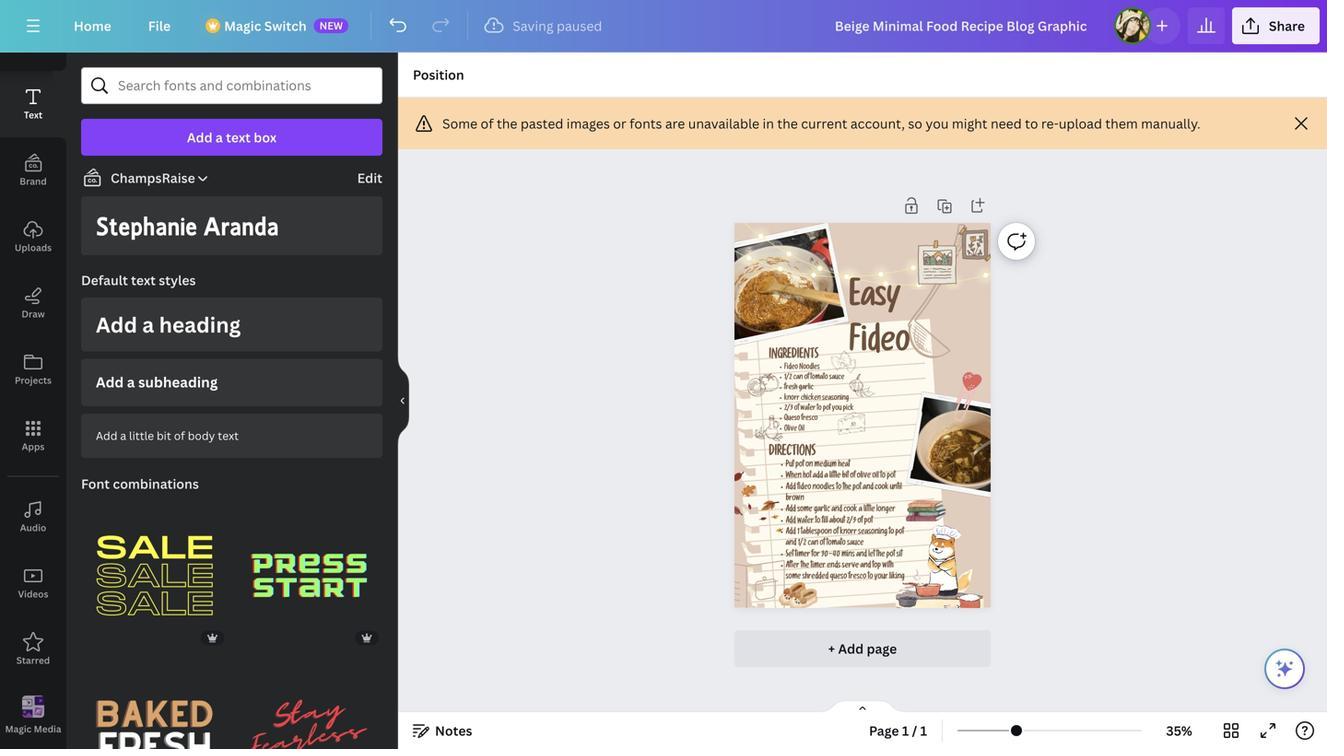 Task type: vqa. For each thing, say whether or not it's contained in the screenshot.
jeremy miller "icon"
no



Task type: describe. For each thing, give the bounding box(es) containing it.
uploads button
[[0, 204, 66, 270]]

add inside button
[[96, 373, 124, 392]]

body
[[188, 428, 215, 443]]

oil
[[798, 426, 804, 434]]

of down the about
[[833, 529, 839, 537]]

0 vertical spatial cook
[[875, 484, 889, 492]]

videos button
[[0, 550, 66, 617]]

on
[[806, 462, 813, 470]]

home
[[74, 17, 111, 35]]

edit button
[[357, 168, 383, 188]]

with
[[882, 563, 894, 571]]

liking
[[889, 574, 905, 582]]

sit
[[896, 551, 903, 560]]

medium
[[814, 462, 837, 470]]

font combinations
[[81, 475, 199, 493]]

fill
[[822, 518, 828, 526]]

and up set
[[786, 540, 796, 548]]

ingredients
[[769, 350, 819, 363]]

pot right the about
[[864, 518, 873, 526]]

Design title text field
[[820, 7, 1107, 44]]

might
[[952, 115, 988, 132]]

hot
[[803, 473, 811, 481]]

fideo
[[797, 484, 811, 492]]

text inside button
[[226, 129, 251, 146]]

stephanie aranda button
[[81, 196, 383, 255]]

to down longer
[[889, 529, 894, 537]]

water inside put pot on medium heat when hot add a little bit of olive oil to pot add fideo noodles to the pot and cook until brown add some garlic and cook a little longer add water to fill about 2/3 of pot add 1 tablespoon of knorr seasoning to pot and 1/2 can of tomato sauce set timer for 30-40 mins and let the pot sit after the timer ends serve and top with some shredded queso fresco to your liking
[[797, 518, 814, 526]]

/
[[912, 722, 917, 740]]

35% button
[[1150, 716, 1209, 746]]

pot left sit
[[886, 551, 895, 560]]

about
[[829, 518, 845, 526]]

saving
[[513, 17, 554, 35]]

main menu bar
[[0, 0, 1327, 53]]

or
[[613, 115, 627, 132]]

olive oil hand drawn image
[[755, 416, 783, 441]]

set
[[786, 551, 794, 560]]

uploads
[[15, 242, 52, 254]]

0 vertical spatial you
[[926, 115, 949, 132]]

heat
[[838, 462, 850, 470]]

of right some
[[481, 115, 494, 132]]

0 vertical spatial timer
[[795, 551, 810, 560]]

apps
[[22, 441, 45, 453]]

of down noodles
[[804, 375, 809, 382]]

brand
[[20, 175, 47, 188]]

position
[[413, 66, 464, 83]]

you inside 'fideo noodles 1/2 can of tomato sauce fresh garlic knorr chicken seasoning 2/3 of water to pot you pick queso fresco olive oil'
[[832, 405, 842, 413]]

pot inside 'fideo noodles 1/2 can of tomato sauce fresh garlic knorr chicken seasoning 2/3 of water to pot you pick queso fresco olive oil'
[[823, 405, 831, 413]]

garlic inside put pot on medium heat when hot add a little bit of olive oil to pot add fideo noodles to the pot and cook until brown add some garlic and cook a little longer add water to fill about 2/3 of pot add 1 tablespoon of knorr seasoning to pot and 1/2 can of tomato sauce set timer for 30-40 mins and let the pot sit after the timer ends serve and top with some shredded queso fresco to your liking
[[814, 506, 830, 515]]

need
[[991, 115, 1022, 132]]

show pages image
[[819, 700, 907, 714]]

1 vertical spatial some
[[786, 574, 801, 582]]

current
[[801, 115, 848, 132]]

olive
[[784, 426, 797, 434]]

a for text
[[216, 129, 223, 146]]

can inside put pot on medium heat when hot add a little bit of olive oil to pot add fideo noodles to the pot and cook until brown add some garlic and cook a little longer add water to fill about 2/3 of pot add 1 tablespoon of knorr seasoning to pot and 1/2 can of tomato sauce set timer for 30-40 mins and let the pot sit after the timer ends serve and top with some shredded queso fresco to your liking
[[808, 540, 818, 548]]

seasoning inside 'fideo noodles 1/2 can of tomato sauce fresh garlic knorr chicken seasoning 2/3 of water to pot you pick queso fresco olive oil'
[[822, 395, 849, 403]]

share
[[1269, 17, 1305, 35]]

page
[[869, 722, 899, 740]]

home link
[[59, 7, 126, 44]]

pot left on
[[796, 462, 804, 470]]

directions
[[769, 447, 816, 461]]

subheading
[[138, 373, 218, 392]]

when
[[786, 473, 802, 481]]

+
[[828, 640, 835, 658]]

pot down 'olive'
[[853, 484, 861, 492]]

after
[[786, 563, 799, 571]]

seasoning inside put pot on medium heat when hot add a little bit of olive oil to pot add fideo noodles to the pot and cook until brown add some garlic and cook a little longer add water to fill about 2/3 of pot add 1 tablespoon of knorr seasoning to pot and 1/2 can of tomato sauce set timer for 30-40 mins and let the pot sit after the timer ends serve and top with some shredded queso fresco to your liking
[[858, 529, 887, 537]]

0 horizontal spatial cook
[[844, 506, 857, 515]]

and up the about
[[831, 506, 842, 515]]

the right let
[[876, 551, 885, 560]]

+ add page
[[828, 640, 897, 658]]

images
[[567, 115, 610, 132]]

ends
[[827, 563, 841, 571]]

a for little
[[120, 428, 126, 443]]

1 vertical spatial text
[[131, 271, 156, 289]]

magic media
[[5, 723, 61, 735]]

elements
[[12, 42, 54, 55]]

1 inside put pot on medium heat when hot add a little bit of olive oil to pot add fideo noodles to the pot and cook until brown add some garlic and cook a little longer add water to fill about 2/3 of pot add 1 tablespoon of knorr seasoning to pot and 1/2 can of tomato sauce set timer for 30-40 mins and let the pot sit after the timer ends serve and top with some shredded queso fresco to your liking
[[797, 529, 799, 537]]

some of the pasted images or fonts are unavailable in the current account, so you might need to re-upload them manually.
[[442, 115, 1201, 132]]

notes
[[435, 722, 472, 740]]

your
[[874, 574, 888, 582]]

text button
[[0, 71, 66, 137]]

1/2 inside put pot on medium heat when hot add a little bit of olive oil to pot add fideo noodles to the pot and cook until brown add some garlic and cook a little longer add water to fill about 2/3 of pot add 1 tablespoon of knorr seasoning to pot and 1/2 can of tomato sauce set timer for 30-40 mins and let the pot sit after the timer ends serve and top with some shredded queso fresco to your liking
[[798, 540, 806, 548]]

farfalle pasta illustration image
[[831, 351, 856, 373]]

in
[[763, 115, 774, 132]]

fresco inside 'fideo noodles 1/2 can of tomato sauce fresh garlic knorr chicken seasoning 2/3 of water to pot you pick queso fresco olive oil'
[[801, 416, 818, 423]]

draw button
[[0, 270, 66, 336]]

heading
[[159, 311, 241, 339]]

account,
[[851, 115, 905, 132]]

queso
[[784, 416, 800, 423]]

add a little bit of body text button
[[81, 414, 383, 458]]

elements button
[[0, 5, 66, 71]]

35%
[[1166, 722, 1193, 740]]

water inside 'fideo noodles 1/2 can of tomato sauce fresh garlic knorr chicken seasoning 2/3 of water to pot you pick queso fresco olive oil'
[[800, 405, 816, 413]]

fideo for fideo noodles 1/2 can of tomato sauce fresh garlic knorr chicken seasoning 2/3 of water to pot you pick queso fresco olive oil
[[784, 364, 798, 372]]

stephanie
[[96, 211, 197, 240]]

text
[[24, 109, 43, 121]]

tomato inside 'fideo noodles 1/2 can of tomato sauce fresh garlic knorr chicken seasoning 2/3 of water to pot you pick queso fresco olive oil'
[[810, 375, 828, 382]]

30-
[[821, 551, 833, 560]]

1 horizontal spatial 1
[[902, 722, 909, 740]]

2 horizontal spatial 1
[[921, 722, 927, 740]]

bit inside button
[[157, 428, 171, 443]]

top
[[872, 563, 881, 571]]

+ add page button
[[734, 630, 991, 667]]

little inside button
[[129, 428, 154, 443]]

of up queso
[[794, 405, 799, 413]]

serve
[[842, 563, 859, 571]]

easy
[[849, 284, 901, 318]]

saving paused
[[513, 17, 602, 35]]

knorr inside put pot on medium heat when hot add a little bit of olive oil to pot add fideo noodles to the pot and cook until brown add some garlic and cook a little longer add water to fill about 2/3 of pot add 1 tablespoon of knorr seasoning to pot and 1/2 can of tomato sauce set timer for 30-40 mins and let the pot sit after the timer ends serve and top with some shredded queso fresco to your liking
[[840, 529, 857, 537]]

apps button
[[0, 403, 66, 469]]

to left re-
[[1025, 115, 1038, 132]]



Task type: locate. For each thing, give the bounding box(es) containing it.
1 vertical spatial sauce
[[847, 540, 864, 548]]

1 vertical spatial fideo
[[784, 364, 798, 372]]

the down heat
[[843, 484, 851, 492]]

pot up sit
[[895, 529, 904, 537]]

add a text box button
[[81, 119, 383, 156]]

and down 'olive'
[[863, 484, 873, 492]]

water down chicken
[[800, 405, 816, 413]]

can up 'for'
[[808, 540, 818, 548]]

magic left media
[[5, 723, 32, 735]]

canva assistant image
[[1274, 658, 1296, 680]]

to right noodles on the right bottom of the page
[[836, 484, 841, 492]]

hide image
[[397, 357, 409, 445]]

1 vertical spatial little
[[829, 473, 841, 481]]

to left fill
[[815, 518, 820, 526]]

a left box
[[216, 129, 223, 146]]

re-
[[1042, 115, 1059, 132]]

0 horizontal spatial timer
[[795, 551, 810, 560]]

0 horizontal spatial can
[[793, 375, 803, 382]]

a up the font combinations
[[120, 428, 126, 443]]

you
[[926, 115, 949, 132], [832, 405, 842, 413]]

to right the oil
[[880, 473, 886, 481]]

seasoning up pick
[[822, 395, 849, 403]]

laddle icon image
[[878, 221, 1020, 369]]

bit inside put pot on medium heat when hot add a little bit of olive oil to pot add fideo noodles to the pot and cook until brown add some garlic and cook a little longer add water to fill about 2/3 of pot add 1 tablespoon of knorr seasoning to pot and 1/2 can of tomato sauce set timer for 30-40 mins and let the pot sit after the timer ends serve and top with some shredded queso fresco to your liking
[[842, 473, 849, 481]]

sauce up mins
[[847, 540, 864, 548]]

2 vertical spatial text
[[218, 428, 239, 443]]

a for subheading
[[127, 373, 135, 392]]

media
[[34, 723, 61, 735]]

the right after
[[801, 563, 809, 571]]

so
[[908, 115, 923, 132]]

little left longer
[[864, 506, 875, 515]]

can inside 'fideo noodles 1/2 can of tomato sauce fresh garlic knorr chicken seasoning 2/3 of water to pot you pick queso fresco olive oil'
[[793, 375, 803, 382]]

0 vertical spatial 2/3
[[784, 405, 793, 413]]

you left pick
[[832, 405, 842, 413]]

text inside button
[[218, 428, 239, 443]]

garlic inside 'fideo noodles 1/2 can of tomato sauce fresh garlic knorr chicken seasoning 2/3 of water to pot you pick queso fresco olive oil'
[[799, 385, 814, 393]]

0 vertical spatial text
[[226, 129, 251, 146]]

position button
[[406, 60, 472, 89]]

1 vertical spatial water
[[797, 518, 814, 526]]

Search fonts and combinations search field
[[118, 68, 346, 103]]

fideo for fideo
[[849, 329, 910, 363]]

1 vertical spatial tomato
[[827, 540, 846, 548]]

of inside add a little bit of body text button
[[174, 428, 185, 443]]

pot left pick
[[823, 405, 831, 413]]

0 horizontal spatial seasoning
[[822, 395, 849, 403]]

manually.
[[1141, 115, 1201, 132]]

fideo down ingredients at the right top of the page
[[784, 364, 798, 372]]

2/3 inside put pot on medium heat when hot add a little bit of olive oil to pot add fideo noodles to the pot and cook until brown add some garlic and cook a little longer add water to fill about 2/3 of pot add 1 tablespoon of knorr seasoning to pot and 1/2 can of tomato sauce set timer for 30-40 mins and let the pot sit after the timer ends serve and top with some shredded queso fresco to your liking
[[846, 518, 856, 526]]

0 vertical spatial bit
[[157, 428, 171, 443]]

combinations
[[113, 475, 199, 493]]

sauce inside put pot on medium heat when hot add a little bit of olive oil to pot add fideo noodles to the pot and cook until brown add some garlic and cook a little longer add water to fill about 2/3 of pot add 1 tablespoon of knorr seasoning to pot and 1/2 can of tomato sauce set timer for 30-40 mins and let the pot sit after the timer ends serve and top with some shredded queso fresco to your liking
[[847, 540, 864, 548]]

longer
[[876, 506, 895, 515]]

some
[[442, 115, 478, 132]]

2 vertical spatial little
[[864, 506, 875, 515]]

default text styles
[[81, 271, 196, 289]]

0 vertical spatial water
[[800, 405, 816, 413]]

0 horizontal spatial 1
[[797, 529, 799, 537]]

fresco
[[801, 416, 818, 423], [848, 574, 866, 582]]

1 vertical spatial 1/2
[[798, 540, 806, 548]]

1 horizontal spatial little
[[829, 473, 841, 481]]

magic inside button
[[5, 723, 32, 735]]

pot up until in the bottom right of the page
[[887, 473, 896, 481]]

switch
[[264, 17, 307, 35]]

knorr down fresh
[[784, 395, 800, 403]]

1 right / on the bottom right
[[921, 722, 927, 740]]

page
[[867, 640, 897, 658]]

water up "tablespoon"
[[797, 518, 814, 526]]

a right add
[[824, 473, 828, 481]]

2/3 inside 'fideo noodles 1/2 can of tomato sauce fresh garlic knorr chicken seasoning 2/3 of water to pot you pick queso fresco olive oil'
[[784, 405, 793, 413]]

0 vertical spatial seasoning
[[822, 395, 849, 403]]

garlic
[[799, 385, 814, 393], [814, 506, 830, 515]]

1 horizontal spatial timer
[[811, 563, 826, 571]]

tomato up 40
[[827, 540, 846, 548]]

chicken
[[801, 395, 821, 403]]

tomato
[[810, 375, 828, 382], [827, 540, 846, 548]]

0 vertical spatial tomato
[[810, 375, 828, 382]]

1 vertical spatial seasoning
[[858, 529, 887, 537]]

magic for magic switch
[[224, 17, 261, 35]]

timer down 'for'
[[811, 563, 826, 571]]

sauce
[[829, 375, 844, 382], [847, 540, 864, 548]]

let
[[868, 551, 875, 560]]

projects
[[15, 374, 52, 387]]

40
[[833, 551, 840, 560]]

seasoning
[[822, 395, 849, 403], [858, 529, 887, 537]]

a
[[216, 129, 223, 146], [142, 311, 154, 339], [127, 373, 135, 392], [120, 428, 126, 443], [824, 473, 828, 481], [859, 506, 862, 515]]

pasted
[[521, 115, 564, 132]]

stephanie aranda
[[96, 211, 279, 240]]

fresco inside put pot on medium heat when hot add a little bit of olive oil to pot add fideo noodles to the pot and cook until brown add some garlic and cook a little longer add water to fill about 2/3 of pot add 1 tablespoon of knorr seasoning to pot and 1/2 can of tomato sauce set timer for 30-40 mins and let the pot sit after the timer ends serve and top with some shredded queso fresco to your liking
[[848, 574, 866, 582]]

magic inside main "menu bar"
[[224, 17, 261, 35]]

edit
[[357, 169, 383, 187]]

default
[[81, 271, 128, 289]]

text right body
[[218, 428, 239, 443]]

cook
[[875, 484, 889, 492], [844, 506, 857, 515]]

add a heading
[[96, 311, 241, 339]]

file button
[[133, 7, 185, 44]]

0 horizontal spatial 1/2
[[784, 375, 792, 382]]

brown
[[786, 495, 804, 504]]

1 horizontal spatial bit
[[842, 473, 849, 481]]

mins
[[842, 551, 855, 560]]

of right the about
[[858, 518, 863, 526]]

1 vertical spatial magic
[[5, 723, 32, 735]]

1 vertical spatial 2/3
[[846, 518, 856, 526]]

and left top
[[860, 563, 871, 571]]

aranda
[[203, 211, 279, 240]]

cook up the about
[[844, 506, 857, 515]]

0 horizontal spatial you
[[832, 405, 842, 413]]

a inside button
[[120, 428, 126, 443]]

page 1 / 1
[[869, 722, 927, 740]]

1 left / on the bottom right
[[902, 722, 909, 740]]

0 vertical spatial magic
[[224, 17, 261, 35]]

0 vertical spatial sauce
[[829, 375, 844, 382]]

you right the so
[[926, 115, 949, 132]]

until
[[890, 484, 902, 492]]

1 left "tablespoon"
[[797, 529, 799, 537]]

little down heat
[[829, 473, 841, 481]]

tomato down noodles
[[810, 375, 828, 382]]

2/3 right the about
[[846, 518, 856, 526]]

bit left body
[[157, 428, 171, 443]]

a down default text styles
[[142, 311, 154, 339]]

1 horizontal spatial knorr
[[840, 529, 857, 537]]

1 vertical spatial bit
[[842, 473, 849, 481]]

and left let
[[856, 551, 867, 560]]

pot
[[823, 405, 831, 413], [796, 462, 804, 470], [887, 473, 896, 481], [853, 484, 861, 492], [864, 518, 873, 526], [895, 529, 904, 537], [886, 551, 895, 560]]

the left pasted on the top of page
[[497, 115, 518, 132]]

fresco up oil
[[801, 416, 818, 423]]

styles
[[159, 271, 196, 289]]

1 vertical spatial cook
[[844, 506, 857, 515]]

1 horizontal spatial sauce
[[847, 540, 864, 548]]

the right in in the top of the page
[[777, 115, 798, 132]]

seasoning up let
[[858, 529, 887, 537]]

0 horizontal spatial bit
[[157, 428, 171, 443]]

0 horizontal spatial 2/3
[[784, 405, 793, 413]]

0 vertical spatial fideo
[[849, 329, 910, 363]]

group
[[81, 502, 228, 649], [236, 502, 383, 649], [81, 646, 228, 749], [236, 646, 383, 749]]

them
[[1106, 115, 1138, 132]]

1/2 down "tablespoon"
[[798, 540, 806, 548]]

saving paused status
[[476, 15, 612, 37]]

new
[[320, 18, 343, 32]]

magic media button
[[0, 683, 66, 749]]

1/2
[[784, 375, 792, 382], [798, 540, 806, 548]]

1 horizontal spatial seasoning
[[858, 529, 887, 537]]

sauce down farfalle pasta illustration icon
[[829, 375, 844, 382]]

0 vertical spatial little
[[129, 428, 154, 443]]

champsraise
[[111, 169, 195, 187]]

shredded
[[802, 574, 829, 582]]

text left the styles
[[131, 271, 156, 289]]

to inside 'fideo noodles 1/2 can of tomato sauce fresh garlic knorr chicken seasoning 2/3 of water to pot you pick queso fresco olive oil'
[[817, 405, 822, 413]]

fideo down 'easy'
[[849, 329, 910, 363]]

1/2 up fresh
[[784, 375, 792, 382]]

timer right set
[[795, 551, 810, 560]]

grey line cookbook icon isolated on white background. cooking book icon. recipe book. fork and knife icons. cutlery symbol.  vector illustration image
[[708, 560, 785, 618]]

some down brown
[[797, 506, 812, 515]]

1 horizontal spatial 1/2
[[798, 540, 806, 548]]

magic for magic media
[[5, 723, 32, 735]]

can
[[793, 375, 803, 382], [808, 540, 818, 548]]

garlic up chicken
[[799, 385, 814, 393]]

upload
[[1059, 115, 1102, 132]]

to down chicken
[[817, 405, 822, 413]]

fresh
[[784, 385, 797, 393]]

1 horizontal spatial you
[[926, 115, 949, 132]]

text left box
[[226, 129, 251, 146]]

olive
[[857, 473, 871, 481]]

can up fresh
[[793, 375, 803, 382]]

audio button
[[0, 484, 66, 550]]

noodles
[[813, 484, 835, 492]]

0 vertical spatial can
[[793, 375, 803, 382]]

magic switch
[[224, 17, 307, 35]]

add inside button
[[96, 428, 118, 443]]

0 horizontal spatial little
[[129, 428, 154, 443]]

a inside button
[[127, 373, 135, 392]]

1 horizontal spatial can
[[808, 540, 818, 548]]

1 vertical spatial garlic
[[814, 506, 830, 515]]

sauce inside 'fideo noodles 1/2 can of tomato sauce fresh garlic knorr chicken seasoning 2/3 of water to pot you pick queso fresco olive oil'
[[829, 375, 844, 382]]

of up 30-
[[820, 540, 825, 548]]

magic left switch
[[224, 17, 261, 35]]

2/3 up queso
[[784, 405, 793, 413]]

to left your
[[868, 574, 873, 582]]

knorr inside 'fideo noodles 1/2 can of tomato sauce fresh garlic knorr chicken seasoning 2/3 of water to pot you pick queso fresco olive oil'
[[784, 395, 800, 403]]

some down after
[[786, 574, 801, 582]]

1 horizontal spatial magic
[[224, 17, 261, 35]]

1 horizontal spatial cook
[[875, 484, 889, 492]]

0 vertical spatial fresco
[[801, 416, 818, 423]]

1 horizontal spatial fresco
[[848, 574, 866, 582]]

notes button
[[406, 716, 480, 746]]

timer
[[795, 551, 810, 560], [811, 563, 826, 571]]

0 horizontal spatial sauce
[[829, 375, 844, 382]]

1 horizontal spatial fideo
[[849, 329, 910, 363]]

oil
[[872, 473, 879, 481]]

little up the font combinations
[[129, 428, 154, 443]]

add
[[813, 473, 823, 481]]

little
[[129, 428, 154, 443], [829, 473, 841, 481], [864, 506, 875, 515]]

paused
[[557, 17, 602, 35]]

a left longer
[[859, 506, 862, 515]]

0 vertical spatial knorr
[[784, 395, 800, 403]]

add a subheading
[[96, 373, 218, 392]]

knorr
[[784, 395, 800, 403], [840, 529, 857, 537]]

cook down the oil
[[875, 484, 889, 492]]

1 horizontal spatial 2/3
[[846, 518, 856, 526]]

the
[[497, 115, 518, 132], [777, 115, 798, 132], [843, 484, 851, 492], [876, 551, 885, 560], [801, 563, 809, 571]]

fresco down serve
[[848, 574, 866, 582]]

noodles
[[799, 364, 820, 372]]

of left 'olive'
[[850, 473, 856, 481]]

0 horizontal spatial fresco
[[801, 416, 818, 423]]

box
[[254, 129, 277, 146]]

1 vertical spatial knorr
[[840, 529, 857, 537]]

0 horizontal spatial knorr
[[784, 395, 800, 403]]

fideo inside 'fideo noodles 1/2 can of tomato sauce fresh garlic knorr chicken seasoning 2/3 of water to pot you pick queso fresco olive oil'
[[784, 364, 798, 372]]

garlic up fill
[[814, 506, 830, 515]]

text
[[226, 129, 251, 146], [131, 271, 156, 289], [218, 428, 239, 443]]

1 vertical spatial timer
[[811, 563, 826, 571]]

1 vertical spatial fresco
[[848, 574, 866, 582]]

1 vertical spatial you
[[832, 405, 842, 413]]

2/3
[[784, 405, 793, 413], [846, 518, 856, 526]]

fideo noodles 1/2 can of tomato sauce fresh garlic knorr chicken seasoning 2/3 of water to pot you pick queso fresco olive oil
[[784, 364, 854, 434]]

of
[[481, 115, 494, 132], [804, 375, 809, 382], [794, 405, 799, 413], [174, 428, 185, 443], [850, 473, 856, 481], [858, 518, 863, 526], [833, 529, 839, 537], [820, 540, 825, 548]]

unavailable
[[688, 115, 760, 132]]

fideo
[[849, 329, 910, 363], [784, 364, 798, 372]]

brand button
[[0, 137, 66, 204]]

1/2 inside 'fideo noodles 1/2 can of tomato sauce fresh garlic knorr chicken seasoning 2/3 of water to pot you pick queso fresco olive oil'
[[784, 375, 792, 382]]

a for heading
[[142, 311, 154, 339]]

1
[[797, 529, 799, 537], [902, 722, 909, 740], [921, 722, 927, 740]]

0 vertical spatial some
[[797, 506, 812, 515]]

knorr down the about
[[840, 529, 857, 537]]

1 vertical spatial can
[[808, 540, 818, 548]]

add a subheading button
[[81, 359, 383, 406]]

bit down heat
[[842, 473, 849, 481]]

0 vertical spatial 1/2
[[784, 375, 792, 382]]

videos
[[18, 588, 48, 601]]

tomato inside put pot on medium heat when hot add a little bit of olive oil to pot add fideo noodles to the pot and cook until brown add some garlic and cook a little longer add water to fill about 2/3 of pot add 1 tablespoon of knorr seasoning to pot and 1/2 can of tomato sauce set timer for 30-40 mins and let the pot sit after the timer ends serve and top with some shredded queso fresco to your liking
[[827, 540, 846, 548]]

a left subheading
[[127, 373, 135, 392]]

and
[[863, 484, 873, 492], [831, 506, 842, 515], [786, 540, 796, 548], [856, 551, 867, 560], [860, 563, 871, 571]]

add a heading button
[[81, 298, 383, 352]]

of left body
[[174, 428, 185, 443]]

0 vertical spatial garlic
[[799, 385, 814, 393]]

0 horizontal spatial fideo
[[784, 364, 798, 372]]

0 horizontal spatial magic
[[5, 723, 32, 735]]

bit
[[157, 428, 171, 443], [842, 473, 849, 481]]

2 horizontal spatial little
[[864, 506, 875, 515]]

put pot on medium heat when hot add a little bit of olive oil to pot add fideo noodles to the pot and cook until brown add some garlic and cook a little longer add water to fill about 2/3 of pot add 1 tablespoon of knorr seasoning to pot and 1/2 can of tomato sauce set timer for 30-40 mins and let the pot sit after the timer ends serve and top with some shredded queso fresco to your liking
[[786, 462, 905, 582]]



